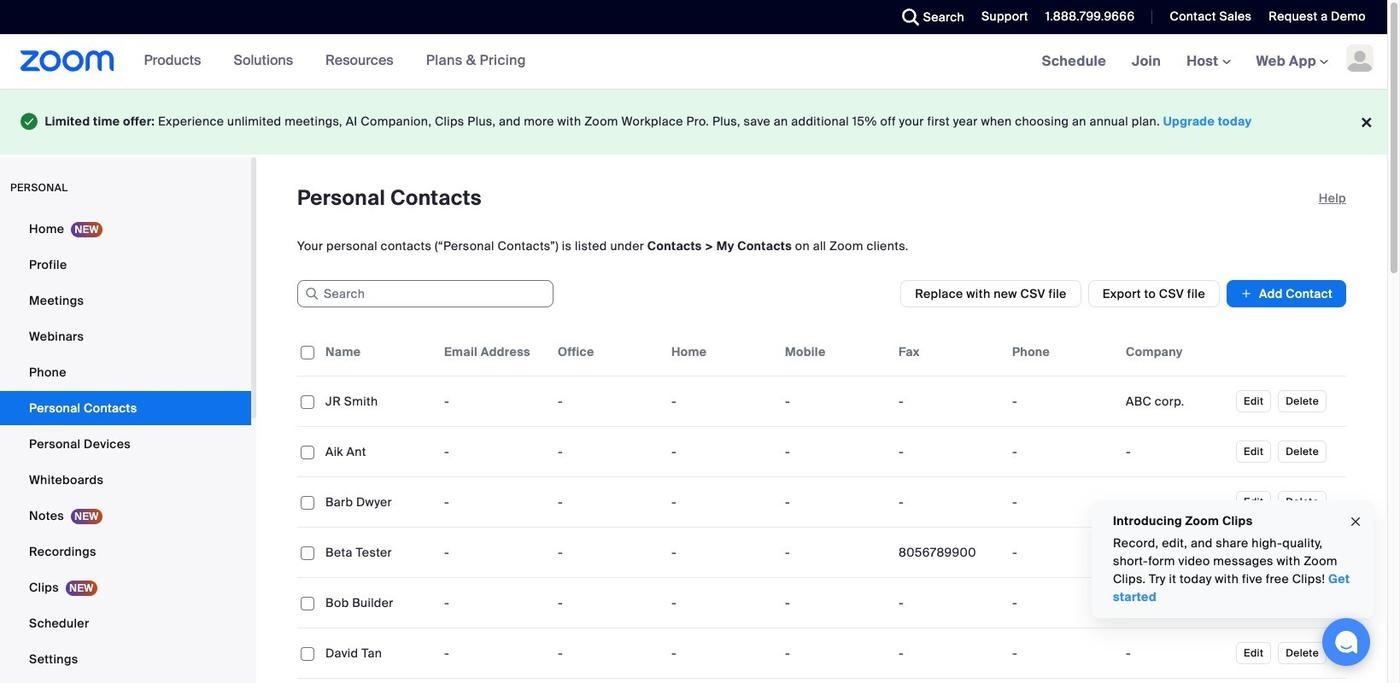 Task type: locate. For each thing, give the bounding box(es) containing it.
banner
[[0, 34, 1388, 90]]

footer
[[0, 89, 1388, 154]]

open chat image
[[1335, 631, 1359, 655]]

close image
[[1349, 512, 1363, 532]]

cell
[[1006, 384, 1119, 418], [1119, 384, 1233, 418], [1006, 435, 1119, 469], [1119, 435, 1233, 469], [1006, 485, 1119, 519], [1119, 485, 1233, 519], [1006, 535, 1119, 570], [1119, 535, 1233, 570], [1006, 586, 1119, 620], [1119, 586, 1233, 620], [1006, 636, 1119, 670], [1119, 636, 1233, 670], [297, 679, 319, 684], [319, 679, 437, 684], [437, 679, 551, 684], [551, 679, 665, 684], [665, 679, 778, 684], [778, 679, 892, 684], [892, 679, 1006, 684], [1006, 679, 1119, 684], [1119, 679, 1233, 684], [1233, 679, 1347, 684]]

application
[[297, 328, 1359, 684]]



Task type: vqa. For each thing, say whether or not it's contained in the screenshot.
Source 'Sans'
no



Task type: describe. For each thing, give the bounding box(es) containing it.
Search Contacts Input text field
[[297, 280, 554, 307]]

product information navigation
[[114, 34, 539, 89]]

profile picture image
[[1347, 44, 1374, 72]]

personal menu menu
[[0, 212, 251, 684]]

zoom logo image
[[21, 50, 114, 72]]

meetings navigation
[[1029, 34, 1388, 90]]

add image
[[1241, 285, 1253, 302]]

type image
[[21, 109, 38, 134]]



